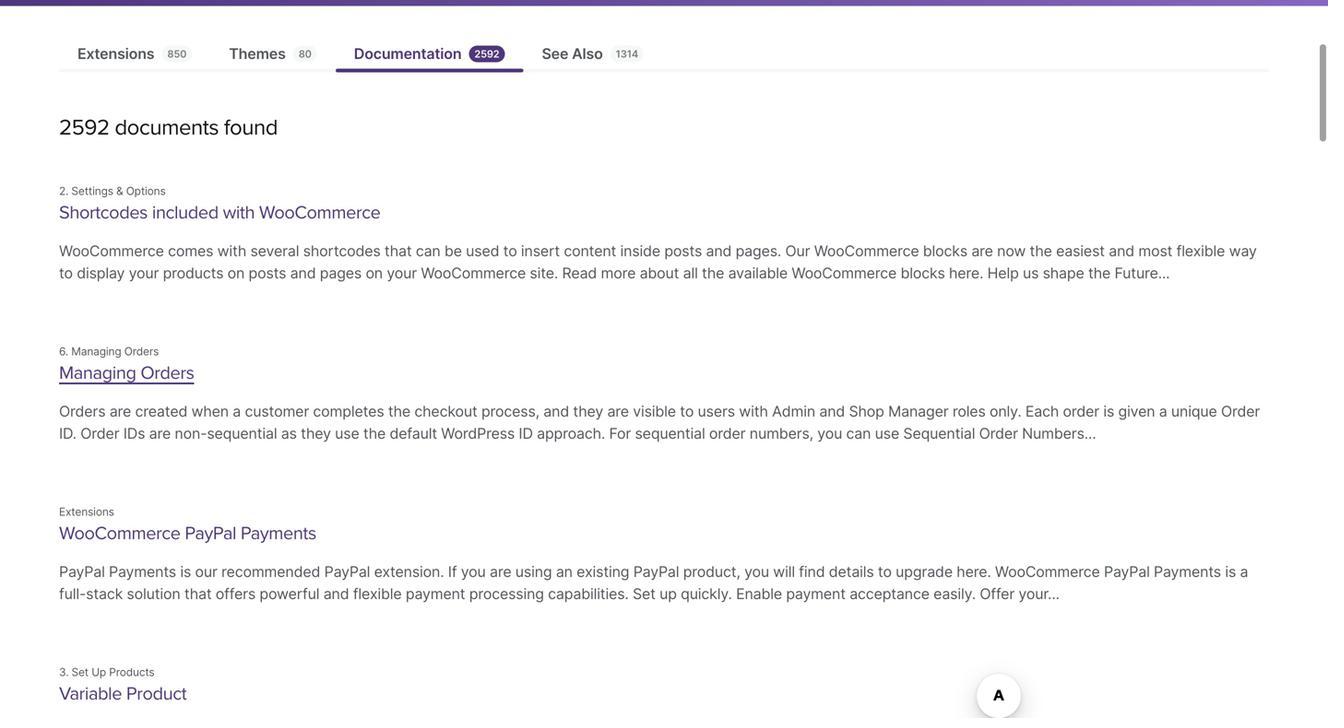 Task type: locate. For each thing, give the bounding box(es) containing it.
2592 left see
[[475, 48, 500, 60]]

850
[[167, 48, 187, 60]]

0 horizontal spatial on
[[228, 264, 245, 282]]

payment down if
[[406, 586, 466, 604]]

0 vertical spatial can
[[416, 242, 441, 260]]

2 horizontal spatial is
[[1226, 563, 1237, 581]]

each
[[1026, 403, 1060, 421]]

woocommerce up stack
[[59, 523, 181, 545]]

insert
[[521, 242, 560, 260]]

are inside paypal payments is our recommended paypal extension. if you are using an existing paypal product, you will find details to upgrade here. woocommerce paypal payments is a full-stack solution that offers powerful and flexible payment processing capabilities. set up quickly. enable payment acceptance easily. offer your...
[[490, 563, 512, 581]]

all
[[684, 264, 698, 282]]

here. up easily. at the bottom right of page
[[957, 563, 992, 581]]

up
[[660, 586, 677, 604]]

0 vertical spatial here.
[[950, 264, 984, 282]]

on right products
[[228, 264, 245, 282]]

with up the numbers,
[[739, 403, 769, 421]]

blocks left now
[[924, 242, 968, 260]]

0 horizontal spatial posts
[[249, 264, 286, 282]]

1 payment from the left
[[406, 586, 466, 604]]

flexible
[[1177, 242, 1226, 260], [353, 586, 402, 604]]

1 horizontal spatial flexible
[[1177, 242, 1226, 260]]

can
[[416, 242, 441, 260], [847, 425, 872, 443]]

included
[[152, 202, 219, 224]]

here. left help
[[950, 264, 984, 282]]

2 order from the left
[[980, 425, 1019, 443]]

options
[[126, 185, 166, 198]]

set left the up
[[633, 586, 656, 604]]

1 vertical spatial that
[[184, 586, 212, 604]]

0 horizontal spatial sequential
[[207, 425, 277, 443]]

order
[[80, 425, 119, 443], [980, 425, 1019, 443]]

payments inside extensions woocommerce paypal payments
[[241, 523, 316, 545]]

1 horizontal spatial payment
[[787, 586, 846, 604]]

you
[[818, 425, 843, 443], [461, 563, 486, 581], [745, 563, 770, 581]]

they up approach.
[[573, 403, 604, 421]]

managing down 6.
[[59, 362, 136, 384]]

on
[[228, 264, 245, 282], [366, 264, 383, 282]]

1 horizontal spatial that
[[385, 242, 412, 260]]

can down shop in the bottom of the page
[[847, 425, 872, 443]]

set inside paypal payments is our recommended paypal extension. if you are using an existing paypal product, you will find details to upgrade here. woocommerce paypal payments is a full-stack solution that offers powerful and flexible payment processing capabilities. set up quickly. enable payment acceptance easily. offer your...
[[633, 586, 656, 604]]

1 vertical spatial extensions
[[59, 506, 114, 519]]

woocommerce up "shortcodes" at the top left of page
[[259, 202, 381, 224]]

offers
[[216, 586, 256, 604]]

2 horizontal spatial you
[[818, 425, 843, 443]]

extensions down id.
[[59, 506, 114, 519]]

2 horizontal spatial a
[[1241, 563, 1249, 581]]

you right the numbers,
[[818, 425, 843, 443]]

woocommerce up your...
[[996, 563, 1101, 581]]

shape
[[1043, 264, 1085, 282]]

1 horizontal spatial payments
[[241, 523, 316, 545]]

upgrade
[[896, 563, 953, 581]]

2592
[[475, 48, 500, 60], [59, 114, 109, 141]]

2592 up settings
[[59, 114, 109, 141]]

payments
[[241, 523, 316, 545], [109, 563, 176, 581], [1155, 563, 1222, 581]]

orders inside the orders are created when a customer completes the checkout process, and they are visible to users with admin and shop manager roles only. each order is given a unique order id. order ids are non-sequential as they use the default wordpress id approach. for sequential order numbers, you can use sequential order numbers...
[[59, 403, 106, 421]]

future...
[[1115, 264, 1171, 282]]

and up approach.
[[544, 403, 570, 421]]

wordpress
[[441, 425, 515, 443]]

sequential down visible
[[635, 425, 706, 443]]

paypal
[[185, 523, 236, 545], [59, 563, 105, 581], [324, 563, 370, 581], [634, 563, 680, 581], [1105, 563, 1151, 581]]

our
[[786, 242, 811, 260]]

order up numbers...
[[1064, 403, 1100, 421]]

2 your from the left
[[387, 264, 417, 282]]

woocommerce up display
[[59, 242, 164, 260]]

0 horizontal spatial that
[[184, 586, 212, 604]]

80
[[299, 48, 312, 60]]

2 vertical spatial orders
[[59, 403, 106, 421]]

1 on from the left
[[228, 264, 245, 282]]

pages
[[320, 264, 362, 282]]

created
[[135, 403, 188, 421]]

a
[[233, 403, 241, 421], [1160, 403, 1168, 421], [1241, 563, 1249, 581]]

extension.
[[374, 563, 444, 581]]

with up several on the top of the page
[[223, 202, 255, 224]]

product
[[126, 683, 187, 706]]

1 vertical spatial 2592
[[59, 114, 109, 141]]

1 horizontal spatial order
[[980, 425, 1019, 443]]

1 horizontal spatial is
[[1104, 403, 1115, 421]]

flexible left way
[[1177, 242, 1226, 260]]

is inside the orders are created when a customer completes the checkout process, and they are visible to users with admin and shop manager roles only. each order is given a unique order id. order ids are non-sequential as they use the default wordpress id approach. for sequential order numbers, you can use sequential order numbers...
[[1104, 403, 1115, 421]]

0 vertical spatial flexible
[[1177, 242, 1226, 260]]

1 horizontal spatial sequential
[[635, 425, 706, 443]]

available
[[729, 264, 788, 282]]

0 horizontal spatial order
[[80, 425, 119, 443]]

1 vertical spatial orders
[[141, 362, 194, 384]]

that left be
[[385, 242, 412, 260]]

1 vertical spatial posts
[[249, 264, 286, 282]]

managing
[[71, 345, 121, 359], [59, 362, 136, 384]]

are up the 'for'
[[608, 403, 629, 421]]

managing right 6.
[[71, 345, 121, 359]]

1 vertical spatial here.
[[957, 563, 992, 581]]

order right id.
[[80, 425, 119, 443]]

to up acceptance
[[879, 563, 892, 581]]

your right display
[[129, 264, 159, 282]]

0 horizontal spatial can
[[416, 242, 441, 260]]

for
[[610, 425, 631, 443]]

your right pages
[[387, 264, 417, 282]]

are up processing
[[490, 563, 512, 581]]

1 vertical spatial order
[[710, 425, 746, 443]]

extensions
[[78, 45, 154, 63], [59, 506, 114, 519]]

0 horizontal spatial is
[[180, 563, 191, 581]]

our
[[195, 563, 218, 581]]

1 horizontal spatial 2592
[[475, 48, 500, 60]]

and
[[706, 242, 732, 260], [1110, 242, 1135, 260], [290, 264, 316, 282], [544, 403, 570, 421], [820, 403, 846, 421], [324, 586, 349, 604]]

and up future...
[[1110, 242, 1135, 260]]

blocks left help
[[901, 264, 946, 282]]

0 vertical spatial set
[[633, 586, 656, 604]]

comes
[[168, 242, 213, 260]]

woocommerce
[[259, 202, 381, 224], [59, 242, 164, 260], [815, 242, 920, 260], [421, 264, 526, 282], [792, 264, 897, 282], [59, 523, 181, 545], [996, 563, 1101, 581]]

1 order from the left
[[80, 425, 119, 443]]

numbers,
[[750, 425, 814, 443]]

1 horizontal spatial set
[[633, 586, 656, 604]]

you right if
[[461, 563, 486, 581]]

set right 3.
[[72, 666, 89, 680]]

posts down several on the top of the page
[[249, 264, 286, 282]]

set
[[633, 586, 656, 604], [72, 666, 89, 680]]

extensions inside extensions woocommerce paypal payments
[[59, 506, 114, 519]]

shop
[[850, 403, 885, 421]]

0 vertical spatial with
[[223, 202, 255, 224]]

processing
[[470, 586, 544, 604]]

order down users
[[710, 425, 746, 443]]

1 vertical spatial with
[[217, 242, 247, 260]]

1 vertical spatial flexible
[[353, 586, 402, 604]]

2 payment from the left
[[787, 586, 846, 604]]

use
[[335, 425, 360, 443]]

the right all on the top right of the page
[[702, 264, 725, 282]]

to left users
[[680, 403, 694, 421]]

extensions for extensions
[[78, 45, 154, 63]]

0 vertical spatial 2592
[[475, 48, 500, 60]]

up
[[92, 666, 106, 680]]

woocommerce right the our
[[815, 242, 920, 260]]

0 horizontal spatial a
[[233, 403, 241, 421]]

blocks
[[924, 242, 968, 260], [901, 264, 946, 282]]

flexible down extension.
[[353, 586, 402, 604]]

orders are created when a customer completes the checkout process, and they are visible to users with admin and shop manager roles only. each order is given a unique order id. order ids are non-sequential as they use the default wordpress id approach. for sequential order numbers, you can use sequential order numbers...
[[59, 403, 1261, 443]]

and left shop in the bottom of the page
[[820, 403, 846, 421]]

0 horizontal spatial payment
[[406, 586, 466, 604]]

1 horizontal spatial on
[[366, 264, 383, 282]]

to
[[504, 242, 517, 260], [59, 264, 73, 282], [680, 403, 694, 421], [879, 563, 892, 581]]

0 horizontal spatial flexible
[[353, 586, 402, 604]]

to right used on the top of the page
[[504, 242, 517, 260]]

see
[[542, 45, 569, 63]]

payment down find
[[787, 586, 846, 604]]

0 horizontal spatial your
[[129, 264, 159, 282]]

you up enable
[[745, 563, 770, 581]]

default
[[390, 425, 437, 443]]

0 vertical spatial extensions
[[78, 45, 154, 63]]

0 vertical spatial posts
[[665, 242, 702, 260]]

your
[[129, 264, 159, 282], [387, 264, 417, 282]]

customer
[[245, 403, 309, 421]]

content
[[564, 242, 617, 260]]

you inside the orders are created when a customer completes the checkout process, and they are visible to users with admin and shop manager roles only. each order is given a unique order id. order ids are non-sequential as they use the default wordpress id approach. for sequential order numbers, you can use sequential order numbers...
[[818, 425, 843, 443]]

about
[[640, 264, 680, 282]]

woocommerce down the our
[[792, 264, 897, 282]]

when
[[192, 403, 229, 421]]

0 horizontal spatial you
[[461, 563, 486, 581]]

with
[[223, 202, 255, 224], [217, 242, 247, 260], [739, 403, 769, 421]]

non-
[[175, 425, 207, 443]]

2 horizontal spatial payments
[[1155, 563, 1222, 581]]

numbers...
[[1023, 425, 1097, 443]]

process,
[[482, 403, 540, 421]]

1 vertical spatial blocks
[[901, 264, 946, 282]]

0 horizontal spatial 2592
[[59, 114, 109, 141]]

most
[[1139, 242, 1173, 260]]

roles
[[953, 403, 986, 421]]

1 horizontal spatial your
[[387, 264, 417, 282]]

they right as
[[301, 425, 331, 443]]

0 vertical spatial they
[[573, 403, 604, 421]]

woocommerce comes with several shortcodes that can be used to insert content inside posts and pages. our woocommerce blocks are now the easiest and most flexible way to display your products on posts and pages on your woocommerce site. read more about all the available woocommerce blocks here. help us shape the future...
[[59, 242, 1258, 282]]

find
[[799, 563, 825, 581]]

use sequential
[[875, 425, 976, 443]]

order down only.
[[980, 425, 1019, 443]]

that
[[385, 242, 412, 260], [184, 586, 212, 604]]

1 vertical spatial can
[[847, 425, 872, 443]]

that down our on the bottom of page
[[184, 586, 212, 604]]

extensions left 850
[[78, 45, 154, 63]]

0 horizontal spatial set
[[72, 666, 89, 680]]

payment
[[406, 586, 466, 604], [787, 586, 846, 604]]

on right pages
[[366, 264, 383, 282]]

1 sequential from the left
[[207, 425, 277, 443]]

can left be
[[416, 242, 441, 260]]

1 vertical spatial set
[[72, 666, 89, 680]]

0 vertical spatial that
[[385, 242, 412, 260]]

the down easiest at the top right of the page
[[1089, 264, 1111, 282]]

variable
[[59, 683, 122, 706]]

inside
[[621, 242, 661, 260]]

1 horizontal spatial can
[[847, 425, 872, 443]]

product,
[[684, 563, 741, 581]]

are left now
[[972, 242, 994, 260]]

posts up all on the top right of the page
[[665, 242, 702, 260]]

and right powerful
[[324, 586, 349, 604]]

1 vertical spatial managing
[[59, 362, 136, 384]]

1 vertical spatial they
[[301, 425, 331, 443]]

settings
[[71, 185, 113, 198]]

0 vertical spatial order
[[1064, 403, 1100, 421]]

1 horizontal spatial they
[[573, 403, 604, 421]]

they
[[573, 403, 604, 421], [301, 425, 331, 443]]

can inside the orders are created when a customer completes the checkout process, and they are visible to users with admin and shop manager roles only. each order is given a unique order id. order ids are non-sequential as they use the default wordpress id approach. for sequential order numbers, you can use sequential order numbers...
[[847, 425, 872, 443]]

2 vertical spatial with
[[739, 403, 769, 421]]

an
[[556, 563, 573, 581]]

site.
[[530, 264, 558, 282]]

here.
[[950, 264, 984, 282], [957, 563, 992, 581]]

with right comes
[[217, 242, 247, 260]]

with inside woocommerce comes with several shortcodes that can be used to insert content inside posts and pages. our woocommerce blocks are now the easiest and most flexible way to display your products on posts and pages on your woocommerce site. read more about all the available woocommerce blocks here. help us shape the future...
[[217, 242, 247, 260]]

paypal inside extensions woocommerce paypal payments
[[185, 523, 236, 545]]

woocommerce down used on the top of the page
[[421, 264, 526, 282]]

sequential down when
[[207, 425, 277, 443]]



Task type: vqa. For each thing, say whether or not it's contained in the screenshot.


Task type: describe. For each thing, give the bounding box(es) containing it.
users
[[698, 403, 735, 421]]

6.
[[59, 345, 68, 359]]

manager
[[889, 403, 949, 421]]

ids
[[123, 425, 145, 443]]

and down several on the top of the page
[[290, 264, 316, 282]]

quickly.
[[681, 586, 733, 604]]

2 sequential from the left
[[635, 425, 706, 443]]

will
[[774, 563, 796, 581]]

3.
[[59, 666, 69, 680]]

are down created at the left of the page
[[149, 425, 171, 443]]

that inside paypal payments is our recommended paypal extension. if you are using an existing paypal product, you will find details to upgrade here. woocommerce paypal payments is a full-stack solution that offers powerful and flexible payment processing capabilities. set up quickly. enable payment acceptance easily. offer your...
[[184, 586, 212, 604]]

set inside 3. set up products variable product
[[72, 666, 89, 680]]

powerful
[[260, 586, 320, 604]]

documentation
[[354, 45, 462, 63]]

capabilities.
[[548, 586, 629, 604]]

way
[[1230, 242, 1258, 260]]

id.
[[59, 425, 76, 443]]

checkout
[[415, 403, 478, 421]]

unique order
[[1172, 403, 1261, 421]]

details
[[829, 563, 875, 581]]

2.
[[59, 185, 68, 198]]

and left pages.
[[706, 242, 732, 260]]

paypal payments is our recommended paypal extension. if you are using an existing paypal product, you will find details to upgrade here. woocommerce paypal payments is a full-stack solution that offers powerful and flexible payment processing capabilities. set up quickly. enable payment acceptance easily. offer your...
[[59, 563, 1249, 604]]

several
[[251, 242, 299, 260]]

products
[[109, 666, 155, 680]]

to inside the orders are created when a customer completes the checkout process, and they are visible to users with admin and shop manager roles only. each order is given a unique order id. order ids are non-sequential as they use the default wordpress id approach. for sequential order numbers, you can use sequential order numbers...
[[680, 403, 694, 421]]

3. set up products variable product
[[59, 666, 187, 706]]

be
[[445, 242, 462, 260]]

the right use
[[364, 425, 386, 443]]

enable
[[737, 586, 783, 604]]

woocommerce inside extensions woocommerce paypal payments
[[59, 523, 181, 545]]

full-
[[59, 586, 86, 604]]

more
[[601, 264, 636, 282]]

found
[[224, 114, 278, 141]]

us
[[1023, 264, 1039, 282]]

1 your from the left
[[129, 264, 159, 282]]

and inside paypal payments is our recommended paypal extension. if you are using an existing paypal product, you will find details to upgrade here. woocommerce paypal payments is a full-stack solution that offers powerful and flexible payment processing capabilities. set up quickly. enable payment acceptance easily. offer your...
[[324, 586, 349, 604]]

1 horizontal spatial posts
[[665, 242, 702, 260]]

extensions woocommerce paypal payments
[[59, 506, 316, 545]]

flexible inside woocommerce comes with several shortcodes that can be used to insert content inside posts and pages. our woocommerce blocks are now the easiest and most flexible way to display your products on posts and pages on your woocommerce site. read more about all the available woocommerce blocks here. help us shape the future...
[[1177, 242, 1226, 260]]

read
[[562, 264, 597, 282]]

are up ids
[[110, 403, 131, 421]]

if
[[448, 563, 457, 581]]

your...
[[1019, 586, 1060, 604]]

used
[[466, 242, 500, 260]]

1 horizontal spatial a
[[1160, 403, 1168, 421]]

offer
[[980, 586, 1015, 604]]

woocommerce inside paypal payments is our recommended paypal extension. if you are using an existing paypal product, you will find details to upgrade here. woocommerce paypal payments is a full-stack solution that offers powerful and flexible payment processing capabilities. set up quickly. enable payment acceptance easily. offer your...
[[996, 563, 1101, 581]]

0 horizontal spatial they
[[301, 425, 331, 443]]

see also
[[542, 45, 603, 63]]

pages.
[[736, 242, 782, 260]]

the up the us
[[1030, 242, 1053, 260]]

here. inside woocommerce comes with several shortcodes that can be used to insert content inside posts and pages. our woocommerce blocks are now the easiest and most flexible way to display your products on posts and pages on your woocommerce site. read more about all the available woocommerce blocks here. help us shape the future...
[[950, 264, 984, 282]]

0 horizontal spatial payments
[[109, 563, 176, 581]]

2592 for 2592
[[475, 48, 500, 60]]

2592 for 2592 documents found
[[59, 114, 109, 141]]

is for managing orders
[[1104, 403, 1115, 421]]

easily.
[[934, 586, 976, 604]]

shortcodes
[[303, 242, 381, 260]]

to inside paypal payments is our recommended paypal extension. if you are using an existing paypal product, you will find details to upgrade here. woocommerce paypal payments is a full-stack solution that offers powerful and flexible payment processing capabilities. set up quickly. enable payment acceptance easily. offer your...
[[879, 563, 892, 581]]

existing
[[577, 563, 630, 581]]

1314
[[616, 48, 639, 60]]

only.
[[990, 403, 1022, 421]]

that inside woocommerce comes with several shortcodes that can be used to insert content inside posts and pages. our woocommerce blocks are now the easiest and most flexible way to display your products on posts and pages on your woocommerce site. read more about all the available woocommerce blocks here. help us shape the future...
[[385, 242, 412, 260]]

flexible inside paypal payments is our recommended paypal extension. if you are using an existing paypal product, you will find details to upgrade here. woocommerce paypal payments is a full-stack solution that offers powerful and flexible payment processing capabilities. set up quickly. enable payment acceptance easily. offer your...
[[353, 586, 402, 604]]

solution
[[127, 586, 180, 604]]

extensions for extensions woocommerce paypal payments
[[59, 506, 114, 519]]

shortcodes
[[59, 202, 148, 224]]

help
[[988, 264, 1019, 282]]

0 vertical spatial orders
[[124, 345, 159, 359]]

0 horizontal spatial order
[[710, 425, 746, 443]]

recommended
[[222, 563, 320, 581]]

themes
[[229, 45, 286, 63]]

can inside woocommerce comes with several shortcodes that can be used to insert content inside posts and pages. our woocommerce blocks are now the easiest and most flexible way to display your products on posts and pages on your woocommerce site. read more about all the available woocommerce blocks here. help us shape the future...
[[416, 242, 441, 260]]

as
[[281, 425, 297, 443]]

approach.
[[537, 425, 606, 443]]

6. managing orders managing orders
[[59, 345, 194, 384]]

also
[[572, 45, 603, 63]]

using
[[516, 563, 552, 581]]

acceptance
[[850, 586, 930, 604]]

stack
[[86, 586, 123, 604]]

products
[[163, 264, 224, 282]]

woocommerce inside 2. settings & options shortcodes included with woocommerce
[[259, 202, 381, 224]]

now
[[998, 242, 1026, 260]]

documents
[[115, 114, 219, 141]]

the up default
[[388, 403, 411, 421]]

2 on from the left
[[366, 264, 383, 282]]

are inside woocommerce comes with several shortcodes that can be used to insert content inside posts and pages. our woocommerce blocks are now the easiest and most flexible way to display your products on posts and pages on your woocommerce site. read more about all the available woocommerce blocks here. help us shape the future...
[[972, 242, 994, 260]]

id
[[519, 425, 533, 443]]

here. inside paypal payments is our recommended paypal extension. if you are using an existing paypal product, you will find details to upgrade here. woocommerce paypal payments is a full-stack solution that offers powerful and flexible payment processing capabilities. set up quickly. enable payment acceptance easily. offer your...
[[957, 563, 992, 581]]

1 horizontal spatial you
[[745, 563, 770, 581]]

easiest
[[1057, 242, 1106, 260]]

display
[[77, 264, 125, 282]]

with inside the orders are created when a customer completes the checkout process, and they are visible to users with admin and shop manager roles only. each order is given a unique order id. order ids are non-sequential as they use the default wordpress id approach. for sequential order numbers, you can use sequential order numbers...
[[739, 403, 769, 421]]

a inside paypal payments is our recommended paypal extension. if you are using an existing paypal product, you will find details to upgrade here. woocommerce paypal payments is a full-stack solution that offers powerful and flexible payment processing capabilities. set up quickly. enable payment acceptance easily. offer your...
[[1241, 563, 1249, 581]]

to left display
[[59, 264, 73, 282]]

admin
[[773, 403, 816, 421]]

completes
[[313, 403, 384, 421]]

given
[[1119, 403, 1156, 421]]

&
[[116, 185, 123, 198]]

2. settings & options shortcodes included with woocommerce
[[59, 185, 381, 224]]

1 horizontal spatial order
[[1064, 403, 1100, 421]]

0 vertical spatial blocks
[[924, 242, 968, 260]]

0 vertical spatial managing
[[71, 345, 121, 359]]

is for woocommerce paypal payments
[[1226, 563, 1237, 581]]

with inside 2. settings & options shortcodes included with woocommerce
[[223, 202, 255, 224]]



